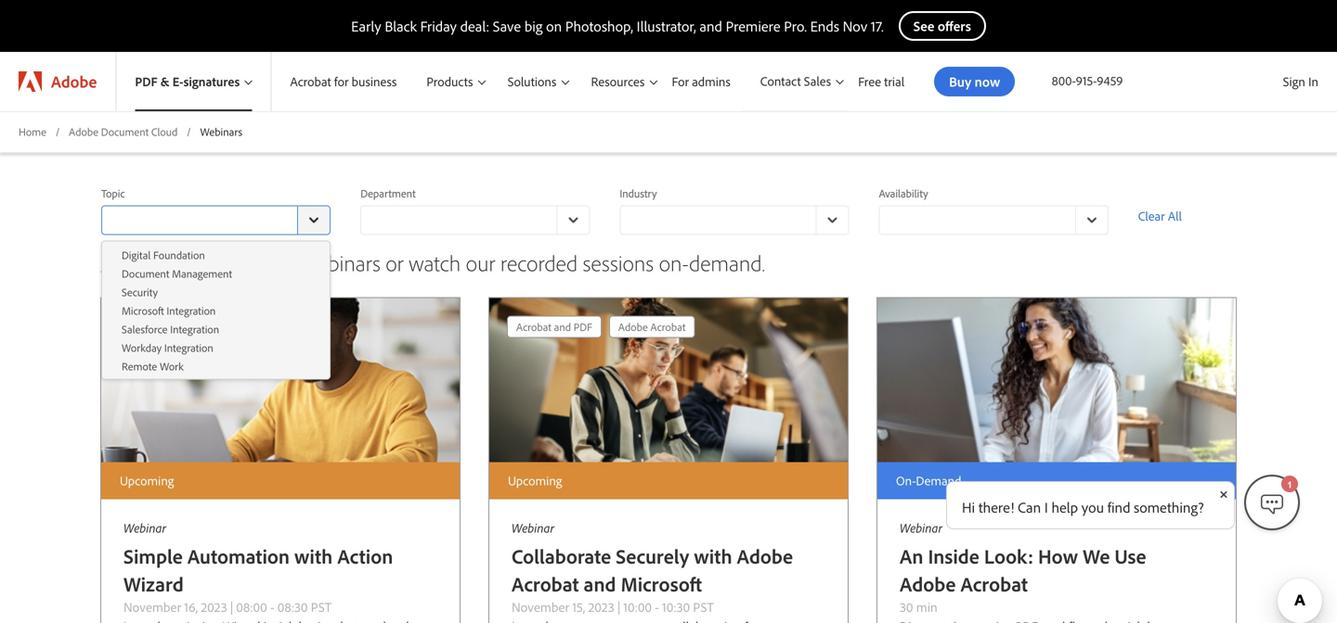 Task type: vqa. For each thing, say whether or not it's contained in the screenshot.
November to the left
yes



Task type: locate. For each thing, give the bounding box(es) containing it.
2 our from the left
[[466, 249, 495, 277]]

upcoming
[[174, 249, 262, 277]]

0 horizontal spatial -
[[270, 600, 274, 616]]

webinar for collaborate
[[512, 521, 554, 537]]

document inside digital foundation document management security microsoft integration salesforce integration workday integration remote work
[[122, 267, 169, 281]]

pdf left adobe acrobat
[[574, 320, 592, 334]]

webinar up collaborate
[[512, 521, 554, 537]]

with left the action at the left bottom of page
[[294, 544, 333, 570]]

2 pst from the left
[[693, 600, 714, 616]]

look:
[[984, 544, 1033, 570]]

1 horizontal spatial pdf
[[186, 320, 204, 334]]

pdf for simple
[[186, 320, 204, 334]]

home link
[[19, 124, 46, 140]]

for admins link
[[661, 52, 742, 111]]

2023 right 16,
[[201, 600, 227, 616]]

none field for availability
[[879, 206, 1108, 235]]

- left 08:30
[[270, 600, 274, 616]]

acrobat inside grid
[[128, 320, 163, 334]]

0 horizontal spatial microsoft
[[122, 304, 164, 318]]

0 horizontal spatial acrobat and pdf cell
[[128, 317, 204, 337]]

none field for industry
[[620, 206, 849, 235]]

2 acrobat and pdf from the left
[[516, 320, 592, 334]]

solutions
[[508, 74, 556, 90]]

adobe inside 'webinar collaborate securely with adobe acrobat and microsoft november 15, 2023 | 10:00 - 10:30 pst'
[[737, 544, 793, 570]]

adobe acrobat cell
[[618, 317, 686, 337]]

pst right 08:30
[[311, 600, 332, 616]]

contact sales
[[760, 73, 831, 89]]

1
[[1287, 481, 1292, 491]]

1 pst from the left
[[311, 600, 332, 616]]

filters link
[[101, 134, 155, 157]]

home
[[19, 125, 46, 139]]

1 horizontal spatial acrobat and pdf cell
[[516, 317, 592, 337]]

sign
[[1283, 73, 1305, 90]]

webinar an inside look: how we use adobe acrobat 30 min
[[900, 521, 1146, 616]]

webinars
[[302, 249, 380, 277]]

pdf for collaborate
[[574, 320, 592, 334]]

1 horizontal spatial microsoft
[[621, 572, 702, 598]]

1 2023 from the left
[[201, 600, 227, 616]]

demand.
[[689, 249, 765, 277]]

0 horizontal spatial our
[[140, 249, 169, 277]]

with inside 'webinar collaborate securely with adobe acrobat and microsoft november 15, 2023 | 10:00 - 10:30 pst'
[[694, 544, 732, 570]]

on-
[[896, 473, 916, 489]]

2 horizontal spatial pdf
[[574, 320, 592, 334]]

early
[[351, 17, 381, 35]]

all
[[1168, 208, 1182, 224]]

9459
[[1097, 72, 1123, 89]]

acrobat and pdf cell for collaborate
[[516, 317, 592, 337]]

remote
[[122, 360, 157, 374]]

2023 inside 'webinar collaborate securely with adobe acrobat and microsoft november 15, 2023 | 10:00 - 10:30 pst'
[[588, 600, 614, 616]]

acrobat inside 'webinar collaborate securely with adobe acrobat and microsoft november 15, 2023 | 10:00 - 10:30 pst'
[[512, 572, 579, 598]]

1 - from the left
[[270, 600, 274, 616]]

pdf & e-signatures
[[135, 74, 240, 90]]

acrobat and pdf for collaborate
[[516, 320, 592, 334]]

| left 08:00
[[230, 600, 233, 616]]

1 vertical spatial microsoft
[[621, 572, 702, 598]]

Availability text field
[[879, 206, 1075, 235]]

upcoming for simple
[[120, 473, 174, 489]]

1 acrobat and pdf cell from the left
[[128, 317, 204, 337]]

and up 15,
[[584, 572, 616, 598]]

800-915-9459 link
[[1052, 72, 1123, 89]]

1 horizontal spatial with
[[694, 544, 732, 570]]

adobe for adobe
[[51, 71, 97, 92]]

webinar up an
[[900, 521, 942, 537]]

1 with from the left
[[294, 544, 333, 570]]

acrobat down on-
[[650, 320, 686, 334]]

acrobat down collaborate
[[512, 572, 579, 598]]

pst right the 10:30 at the bottom
[[693, 600, 714, 616]]

1 november from the left
[[123, 600, 181, 616]]

08:30
[[277, 600, 308, 616]]

pdf
[[135, 74, 157, 90], [186, 320, 204, 334], [574, 320, 592, 334]]

and up work at the bottom left of page
[[166, 320, 183, 334]]

acrobat and pdf cell inside grid
[[128, 317, 204, 337]]

1 horizontal spatial -
[[655, 600, 659, 616]]

big
[[524, 17, 543, 35]]

0 horizontal spatial |
[[230, 600, 233, 616]]

800-
[[1052, 72, 1076, 89]]

none field the department
[[360, 206, 590, 235]]

pdf right the salesforce
[[186, 320, 204, 334]]

1 vertical spatial document
[[122, 267, 169, 281]]

use
[[1115, 544, 1146, 570]]

with right securely
[[694, 544, 732, 570]]

collaborate
[[512, 544, 611, 570]]

live
[[267, 249, 297, 277]]

digital
[[122, 248, 151, 262]]

1 | from the left
[[230, 600, 233, 616]]

and inside grid
[[166, 320, 183, 334]]

none field for department
[[360, 206, 590, 235]]

our down the department 'field'
[[466, 249, 495, 277]]

grid
[[503, 312, 699, 342]]

document left cloud at the left top of the page
[[101, 125, 149, 139]]

acrobat up workday
[[128, 320, 163, 334]]

document up "security"
[[122, 267, 169, 281]]

915-
[[1076, 72, 1097, 89]]

2 | from the left
[[618, 600, 620, 616]]

acrobat and pdf grid
[[115, 312, 310, 342]]

microsoft
[[122, 304, 164, 318], [621, 572, 702, 598]]

save
[[493, 17, 521, 35]]

0 vertical spatial microsoft
[[122, 304, 164, 318]]

none field up upcoming
[[101, 206, 331, 235]]

sign in
[[1283, 73, 1318, 90]]

0 horizontal spatial acrobat and pdf
[[128, 320, 204, 334]]

webinar up simple
[[123, 521, 166, 537]]

microsoft up the 10:30 at the bottom
[[621, 572, 702, 598]]

our up "security"
[[140, 249, 169, 277]]

0 horizontal spatial november
[[123, 600, 181, 616]]

recorded
[[500, 249, 578, 277]]

with inside webinar simple automation with action wizard november 16, 2023 | 08:00 - 08:30 pst
[[294, 544, 333, 570]]

15,
[[572, 600, 585, 616]]

2 2023 from the left
[[588, 600, 614, 616]]

november left 15,
[[512, 600, 569, 616]]

help
[[1051, 499, 1078, 517]]

acrobat inside cell
[[650, 320, 686, 334]]

sign in button
[[1279, 66, 1322, 97]]

wizard
[[123, 572, 184, 598]]

acrobat
[[290, 74, 331, 90], [128, 320, 163, 334], [516, 320, 551, 334], [650, 320, 686, 334], [512, 572, 579, 598], [960, 572, 1028, 598]]

ends
[[810, 17, 839, 35]]

2023 inside webinar simple automation with action wizard november 16, 2023 | 08:00 - 08:30 pst
[[201, 600, 227, 616]]

| left 10:00
[[618, 600, 620, 616]]

resources button
[[572, 52, 661, 111]]

1 horizontal spatial our
[[466, 249, 495, 277]]

none field up demand.
[[620, 206, 849, 235]]

none field topic
[[101, 206, 331, 235]]

2 - from the left
[[655, 600, 659, 616]]

our
[[140, 249, 169, 277], [466, 249, 495, 277]]

0 horizontal spatial with
[[294, 544, 333, 570]]

08:00
[[236, 600, 267, 616]]

webinar inside webinar simple automation with action wizard november 16, 2023 | 08:00 - 08:30 pst
[[123, 521, 166, 537]]

upcoming up collaborate
[[508, 473, 562, 489]]

2023 right 15,
[[588, 600, 614, 616]]

workday
[[122, 341, 162, 355]]

acrobat down look:
[[960, 572, 1028, 598]]

16,
[[184, 600, 198, 616]]

0 horizontal spatial 2023
[[201, 600, 227, 616]]

1 horizontal spatial webinar
[[512, 521, 554, 537]]

0 horizontal spatial pst
[[311, 600, 332, 616]]

november down wizard
[[123, 600, 181, 616]]

1 horizontal spatial november
[[512, 600, 569, 616]]

microsoft inside 'webinar collaborate securely with adobe acrobat and microsoft november 15, 2023 | 10:00 - 10:30 pst'
[[621, 572, 702, 598]]

0 horizontal spatial upcoming
[[120, 473, 174, 489]]

|
[[230, 600, 233, 616], [618, 600, 620, 616]]

pst inside 'webinar collaborate securely with adobe acrobat and microsoft november 15, 2023 | 10:00 - 10:30 pst'
[[693, 600, 714, 616]]

None field
[[101, 206, 331, 235], [360, 206, 590, 235], [620, 206, 849, 235], [879, 206, 1108, 235]]

adobe inside webinar an inside look: how we use adobe acrobat 30 min
[[900, 572, 956, 598]]

pdf left "&"
[[135, 74, 157, 90]]

17.
[[871, 17, 884, 35]]

grid containing acrobat and pdf
[[503, 312, 699, 342]]

find
[[1107, 499, 1130, 517]]

pdf inside grid
[[186, 320, 204, 334]]

acrobat and pdf cell down recorded
[[516, 317, 592, 337]]

1 none field from the left
[[101, 206, 331, 235]]

there!
[[978, 499, 1014, 517]]

department
[[360, 186, 416, 200]]

3 none field from the left
[[620, 206, 849, 235]]

4 none field from the left
[[879, 206, 1108, 235]]

0 horizontal spatial pdf
[[135, 74, 157, 90]]

-
[[270, 600, 274, 616], [655, 600, 659, 616]]

clear
[[1138, 208, 1165, 224]]

1 horizontal spatial 2023
[[588, 600, 614, 616]]

acrobat and pdf down recorded
[[516, 320, 592, 334]]

watch
[[409, 249, 461, 277]]

something?
[[1134, 499, 1204, 517]]

0 vertical spatial document
[[101, 125, 149, 139]]

an inside look: how we use adobe acrobat image
[[877, 298, 1236, 463]]

document
[[101, 125, 149, 139], [122, 267, 169, 281]]

can
[[1018, 499, 1041, 517]]

upcoming for collaborate
[[508, 473, 562, 489]]

2 upcoming from the left
[[508, 473, 562, 489]]

none field up watch
[[360, 206, 590, 235]]

acrobat and pdf up workday
[[128, 320, 204, 334]]

trial
[[884, 74, 904, 90]]

1 upcoming from the left
[[120, 473, 174, 489]]

adobe inside cell
[[618, 320, 648, 334]]

none field for topic
[[101, 206, 331, 235]]

acrobat for business
[[290, 74, 397, 90]]

microsoft up the salesforce
[[122, 304, 164, 318]]

november inside 'webinar collaborate securely with adobe acrobat and microsoft november 15, 2023 | 10:00 - 10:30 pst'
[[512, 600, 569, 616]]

3 webinar from the left
[[900, 521, 942, 537]]

acrobat and pdf cell
[[128, 317, 204, 337], [516, 317, 592, 337]]

none field down search webinars search field
[[879, 206, 1108, 235]]

Topic text field
[[101, 206, 297, 235]]

premiere
[[726, 17, 780, 35]]

2 acrobat and pdf cell from the left
[[516, 317, 592, 337]]

- left the 10:30 at the bottom
[[655, 600, 659, 616]]

1 horizontal spatial acrobat and pdf
[[516, 320, 592, 334]]

none field industry
[[620, 206, 849, 235]]

webinar simple automation with action wizard november 16, 2023 | 08:00 - 08:30 pst
[[123, 521, 393, 616]]

adobe acrobat
[[618, 320, 686, 334]]

1 acrobat and pdf from the left
[[128, 320, 204, 334]]

2 webinar from the left
[[512, 521, 554, 537]]

2 horizontal spatial webinar
[[900, 521, 942, 537]]

with for securely
[[694, 544, 732, 570]]

2 none field from the left
[[360, 206, 590, 235]]

webinar for an
[[900, 521, 942, 537]]

1 horizontal spatial upcoming
[[508, 473, 562, 489]]

0 vertical spatial integration
[[167, 304, 216, 318]]

upcoming up simple
[[120, 473, 174, 489]]

1 horizontal spatial pst
[[693, 600, 714, 616]]

salesforce
[[122, 323, 168, 336]]

with
[[294, 544, 333, 570], [694, 544, 732, 570]]

2 with from the left
[[694, 544, 732, 570]]

november
[[123, 600, 181, 616], [512, 600, 569, 616]]

illustrator,
[[637, 17, 696, 35]]

business
[[352, 74, 397, 90]]

row
[[221, 316, 307, 338]]

2 november from the left
[[512, 600, 569, 616]]

1 horizontal spatial |
[[618, 600, 620, 616]]

list box
[[102, 245, 330, 375]]

1 webinar from the left
[[123, 521, 166, 537]]

and
[[700, 17, 722, 35], [166, 320, 183, 334], [554, 320, 571, 334], [584, 572, 616, 598]]

webinar inside webinar an inside look: how we use adobe acrobat 30 min
[[900, 521, 942, 537]]

grid inside join our upcoming live webinars or watch our recorded sessions on-demand. element
[[503, 312, 699, 342]]

0 horizontal spatial webinar
[[123, 521, 166, 537]]

pro.
[[784, 17, 807, 35]]

webinar inside 'webinar collaborate securely with adobe acrobat and microsoft november 15, 2023 | 10:00 - 10:30 pst'
[[512, 521, 554, 537]]

free trial link
[[847, 52, 916, 111]]

acrobat and pdf cell up workday
[[128, 317, 204, 337]]

acrobat and pdf inside acrobat and pdf grid
[[128, 320, 204, 334]]



Task type: describe. For each thing, give the bounding box(es) containing it.
- inside 'webinar collaborate securely with adobe acrobat and microsoft november 15, 2023 | 10:00 - 10:30 pst'
[[655, 600, 659, 616]]

10:30
[[662, 600, 690, 616]]

acrobat and pdf for simple
[[128, 320, 204, 334]]

for
[[334, 74, 349, 90]]

e-
[[172, 74, 184, 90]]

sessions
[[583, 249, 654, 277]]

list box containing digital foundation
[[102, 245, 330, 375]]

&
[[160, 74, 169, 90]]

on
[[546, 17, 562, 35]]

on-demand
[[896, 473, 961, 489]]

and left 'premiere' at the right top of page
[[700, 17, 722, 35]]

webinars
[[200, 125, 242, 139]]

clear all link
[[1138, 205, 1236, 228]]

securely
[[616, 544, 689, 570]]

sales
[[804, 73, 831, 89]]

- inside webinar simple automation with action wizard november 16, 2023 | 08:00 - 08:30 pst
[[270, 600, 274, 616]]

1 our from the left
[[140, 249, 169, 277]]

row inside acrobat and pdf grid
[[221, 316, 307, 338]]

foundation
[[153, 248, 205, 262]]

action
[[337, 544, 393, 570]]

digital foundation document management security microsoft integration salesforce integration workday integration remote work
[[122, 248, 232, 374]]

we
[[1083, 544, 1110, 570]]

adobe document cloud
[[69, 125, 178, 139]]

Search Webinars search field
[[772, 123, 1236, 153]]

november inside webinar simple automation with action wizard november 16, 2023 | 08:00 - 08:30 pst
[[123, 600, 181, 616]]

in
[[1308, 73, 1318, 90]]

products button
[[408, 52, 489, 111]]

acrobat and pdf cell for simple
[[128, 317, 204, 337]]

none field availability
[[879, 206, 1108, 235]]

microsoft inside digital foundation document management security microsoft integration salesforce integration workday integration remote work
[[122, 304, 164, 318]]

black
[[385, 17, 417, 35]]

management
[[172, 267, 232, 281]]

security
[[122, 285, 158, 299]]

filters
[[101, 137, 133, 153]]

Department text field
[[360, 206, 557, 235]]

pdf inside popup button
[[135, 74, 157, 90]]

join
[[101, 249, 134, 277]]

with for automation
[[294, 544, 333, 570]]

| inside webinar simple automation with action wizard november 16, 2023 | 08:00 - 08:30 pst
[[230, 600, 233, 616]]

industry
[[620, 186, 657, 200]]

simple
[[123, 544, 183, 570]]

collaborate securely with adobe acrobat and microsoft image
[[489, 298, 848, 463]]

free
[[858, 74, 881, 90]]

cloud
[[151, 125, 178, 139]]

adobe for adobe acrobat
[[618, 320, 648, 334]]

and inside 'webinar collaborate securely with adobe acrobat and microsoft november 15, 2023 | 10:00 - 10:30 pst'
[[584, 572, 616, 598]]

simple automation with action wizard image
[[101, 298, 460, 463]]

or
[[386, 249, 403, 277]]

acrobat left for
[[290, 74, 331, 90]]

30
[[900, 600, 913, 616]]

availability
[[879, 186, 928, 200]]

and down recorded
[[554, 320, 571, 334]]

you
[[1081, 499, 1104, 517]]

acrobat for business link
[[272, 52, 408, 111]]

pdf & e-signatures button
[[116, 52, 271, 111]]

pst inside webinar simple automation with action wizard november 16, 2023 | 08:00 - 08:30 pst
[[311, 600, 332, 616]]

contact sales button
[[742, 52, 847, 111]]

topic
[[101, 186, 125, 200]]

on-
[[659, 249, 689, 277]]

join our upcoming live webinars or watch our recorded sessions on-demand. element
[[71, 284, 1266, 624]]

signatures
[[184, 74, 240, 90]]

adobe for adobe document cloud
[[69, 125, 98, 139]]

photoshop,
[[565, 17, 633, 35]]

adobe link
[[0, 52, 116, 111]]

webinar for simple
[[123, 521, 166, 537]]

work
[[160, 360, 184, 374]]

inside
[[928, 544, 979, 570]]

demand
[[916, 473, 961, 489]]

acrobat inside webinar an inside look: how we use adobe acrobat 30 min
[[960, 572, 1028, 598]]

clear all
[[1138, 208, 1182, 224]]

nov
[[843, 17, 867, 35]]

free trial
[[858, 74, 904, 90]]

| inside 'webinar collaborate securely with adobe acrobat and microsoft november 15, 2023 | 10:00 - 10:30 pst'
[[618, 600, 620, 616]]

1 button
[[1244, 475, 1300, 531]]

800-915-9459
[[1052, 72, 1123, 89]]

solutions button
[[489, 52, 572, 111]]

2 vertical spatial integration
[[164, 341, 213, 355]]

Industry text field
[[620, 206, 816, 235]]

1 vertical spatial integration
[[170, 323, 219, 336]]

hi
[[962, 499, 975, 517]]

resources
[[591, 74, 645, 90]]

filters element
[[101, 183, 1236, 250]]

join our upcoming live webinars or watch our recorded sessions on-demand.
[[101, 249, 765, 277]]

acrobat down recorded
[[516, 320, 551, 334]]

10:00
[[623, 600, 652, 616]]

contact
[[760, 73, 801, 89]]

an
[[900, 544, 923, 570]]

adobe document cloud link
[[69, 124, 178, 140]]

for admins
[[672, 74, 731, 90]]

hi there! can i help you find something?
[[962, 499, 1204, 517]]

friday
[[420, 17, 457, 35]]



